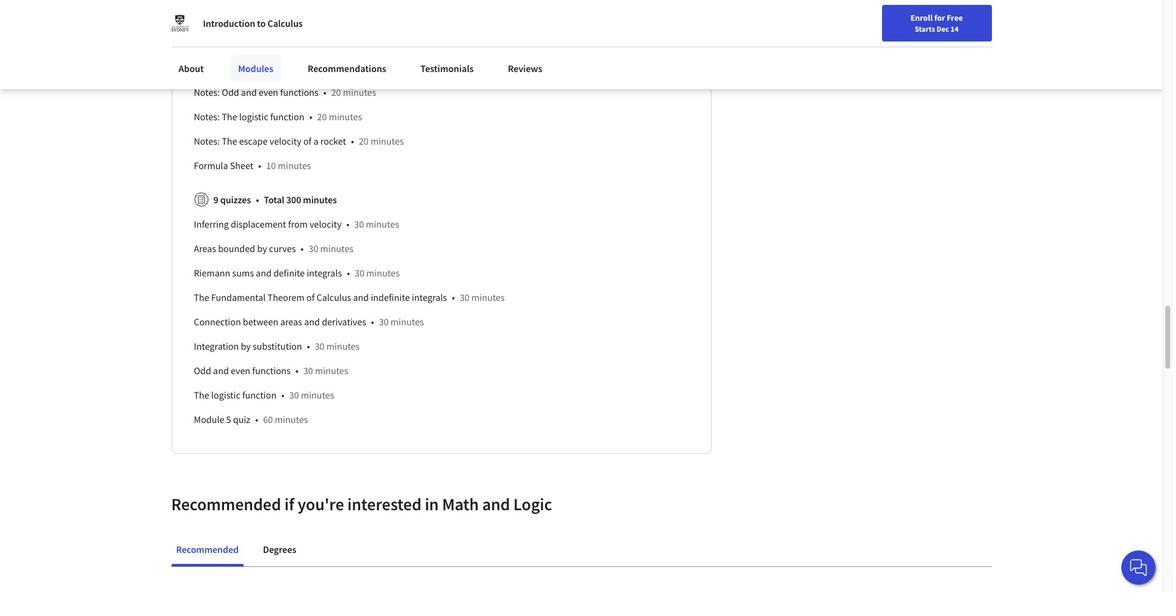 Task type: vqa. For each thing, say whether or not it's contained in the screenshot.


Task type: locate. For each thing, give the bounding box(es) containing it.
1 horizontal spatial areas
[[308, 37, 330, 49]]

fundamental up modules
[[239, 13, 294, 25]]

between
[[271, 37, 306, 49], [243, 316, 279, 328]]

notes: for notes: the fundamental theorem of calculus and indefinite integrals
[[194, 13, 220, 25]]

notes:
[[194, 13, 220, 25], [194, 37, 220, 49], [194, 62, 220, 74], [194, 86, 220, 98], [194, 110, 220, 123], [194, 135, 220, 147]]

calculus up "connection between areas and derivatives • 30 minutes"
[[317, 291, 351, 303]]

1 horizontal spatial even
[[259, 86, 278, 98]]

None search field
[[174, 8, 467, 32]]

odd
[[222, 86, 239, 98], [194, 365, 211, 377]]

connection
[[222, 37, 269, 49], [194, 316, 241, 328]]

0 vertical spatial function
[[270, 110, 305, 123]]

areas up integration by substitution • 30 minutes
[[280, 316, 302, 328]]

indefinite
[[399, 13, 438, 25], [371, 291, 410, 303]]

1 vertical spatial function
[[242, 389, 277, 401]]

recommended if you're interested in math and logic
[[171, 493, 552, 515]]

of left a
[[304, 135, 312, 147]]

recommended
[[171, 493, 281, 515], [176, 544, 239, 556]]

•
[[399, 37, 402, 49], [335, 62, 338, 74], [324, 86, 327, 98], [310, 110, 313, 123], [351, 135, 354, 147], [258, 159, 261, 171], [256, 193, 259, 206], [347, 218, 350, 230], [301, 242, 304, 255], [347, 267, 350, 279], [452, 291, 455, 303], [371, 316, 374, 328], [307, 340, 310, 352], [296, 365, 299, 377], [282, 389, 285, 401], [255, 413, 258, 426]]

0 horizontal spatial by
[[241, 340, 251, 352]]

logistic up escape
[[239, 110, 268, 123]]

0 vertical spatial of
[[335, 13, 343, 25]]

20
[[407, 37, 417, 49], [343, 62, 353, 74], [332, 86, 341, 98], [317, 110, 327, 123], [359, 135, 369, 147]]

0 horizontal spatial velocity
[[270, 135, 302, 147]]

to
[[257, 17, 266, 29]]

0 horizontal spatial areas
[[280, 316, 302, 328]]

quiz
[[233, 413, 251, 426]]

reviews
[[508, 62, 543, 75]]

1 vertical spatial recommended
[[176, 544, 239, 556]]

notes: for notes: connection between areas and derivatives • 20 minutes
[[194, 37, 220, 49]]

1 vertical spatial derivatives
[[322, 316, 366, 328]]

10
[[266, 159, 276, 171]]

6 notes: from the top
[[194, 135, 220, 147]]

of up notes: connection between areas and derivatives • 20 minutes
[[335, 13, 343, 25]]

1 vertical spatial velocity
[[310, 218, 342, 230]]

0 vertical spatial velocity
[[270, 135, 302, 147]]

0 vertical spatial by
[[269, 62, 279, 74]]

formula sheet • 10 minutes
[[194, 159, 311, 171]]

of up "connection between areas and derivatives • 30 minutes"
[[307, 291, 315, 303]]

integrals
[[440, 13, 475, 25], [307, 267, 342, 279], [412, 291, 447, 303]]

the for escape
[[222, 135, 237, 147]]

3 notes: from the top
[[194, 62, 220, 74]]

theorem
[[296, 13, 333, 25], [268, 291, 305, 303]]

enroll
[[911, 12, 933, 23]]

derivatives
[[350, 37, 394, 49], [322, 316, 366, 328]]

logistic up the 5
[[211, 389, 241, 401]]

substitution up odd and even functions • 30 minutes
[[253, 340, 302, 352]]

fundamental
[[239, 13, 294, 25], [211, 291, 266, 303]]

0 vertical spatial recommended
[[171, 493, 281, 515]]

1 horizontal spatial odd
[[222, 86, 239, 98]]

velocity right from
[[310, 218, 342, 230]]

300
[[286, 193, 301, 206]]

function up 'module 5 quiz • 60 minutes'
[[242, 389, 277, 401]]

derivatives up recommendations at the left of the page
[[350, 37, 394, 49]]

quizzes
[[220, 193, 251, 206]]

testimonials link
[[413, 55, 481, 82]]

2 horizontal spatial by
[[269, 62, 279, 74]]

function down notes: odd and even functions • 20 minutes
[[270, 110, 305, 123]]

the left escape
[[222, 135, 237, 147]]

velocity
[[270, 135, 302, 147], [310, 218, 342, 230]]

5
[[226, 413, 231, 426]]

if
[[285, 493, 294, 515]]

substitution down notes: connection between areas and derivatives • 20 minutes
[[281, 62, 330, 74]]

20 up testimonials link
[[407, 37, 417, 49]]

the for fundamental
[[222, 13, 237, 25]]

60
[[263, 413, 273, 426]]

1 horizontal spatial by
[[257, 242, 267, 255]]

recommended for recommended if you're interested in math and logic
[[171, 493, 281, 515]]

velocity for escape
[[270, 135, 302, 147]]

1 vertical spatial areas
[[280, 316, 302, 328]]

0 vertical spatial integrals
[[440, 13, 475, 25]]

modules
[[238, 62, 274, 75]]

integration up odd and even functions • 30 minutes
[[194, 340, 239, 352]]

5 notes: from the top
[[194, 110, 220, 123]]

20 down recommendations link
[[332, 86, 341, 98]]

between up notes: integration by substitution • 20 minutes
[[271, 37, 306, 49]]

by
[[269, 62, 279, 74], [257, 242, 267, 255], [241, 340, 251, 352]]

0 vertical spatial between
[[271, 37, 306, 49]]

you're
[[298, 493, 344, 515]]

of
[[335, 13, 343, 25], [304, 135, 312, 147], [307, 291, 315, 303]]

integration down introduction to calculus
[[222, 62, 267, 74]]

notes: for notes: odd and even functions • 20 minutes
[[194, 86, 220, 98]]

recommended inside recommended button
[[176, 544, 239, 556]]

1 vertical spatial between
[[243, 316, 279, 328]]

by up notes: odd and even functions • 20 minutes
[[269, 62, 279, 74]]

calculus up notes: connection between areas and derivatives • 20 minutes
[[345, 13, 379, 25]]

minutes
[[419, 37, 452, 49], [355, 62, 388, 74], [343, 86, 376, 98], [329, 110, 362, 123], [371, 135, 404, 147], [278, 159, 311, 171], [303, 193, 337, 206], [366, 218, 399, 230], [320, 242, 354, 255], [367, 267, 400, 279], [472, 291, 505, 303], [391, 316, 424, 328], [327, 340, 360, 352], [315, 365, 349, 377], [301, 389, 334, 401], [275, 413, 308, 426]]

escape
[[239, 135, 268, 147]]

theorem up notes: connection between areas and derivatives • 20 minutes
[[296, 13, 333, 25]]

total
[[264, 193, 285, 206]]

odd down modules link
[[222, 86, 239, 98]]

the for logistic
[[222, 110, 237, 123]]

the
[[222, 13, 237, 25], [222, 110, 237, 123], [222, 135, 237, 147], [194, 291, 209, 303], [194, 389, 209, 401]]

1 notes: from the top
[[194, 13, 220, 25]]

4 notes: from the top
[[194, 86, 220, 98]]

connection between areas and derivatives • 30 minutes
[[194, 316, 424, 328]]

areas down notes: the fundamental theorem of calculus and indefinite integrals
[[308, 37, 330, 49]]

0 horizontal spatial even
[[231, 365, 251, 377]]

and
[[381, 13, 397, 25], [332, 37, 348, 49], [241, 86, 257, 98], [256, 267, 272, 279], [353, 291, 369, 303], [304, 316, 320, 328], [213, 365, 229, 377], [483, 493, 510, 515]]

inferring
[[194, 218, 229, 230]]

even
[[259, 86, 278, 98], [231, 365, 251, 377]]

1 vertical spatial substitution
[[253, 340, 302, 352]]

connection down riemann
[[194, 316, 241, 328]]

1 vertical spatial integrals
[[307, 267, 342, 279]]

even up notes: the logistic function • 20 minutes
[[259, 86, 278, 98]]

30
[[354, 218, 364, 230], [309, 242, 319, 255], [355, 267, 365, 279], [460, 291, 470, 303], [379, 316, 389, 328], [315, 340, 325, 352], [304, 365, 313, 377], [289, 389, 299, 401]]

the left to
[[222, 13, 237, 25]]

derivatives down the fundamental theorem of calculus and indefinite integrals • 30 minutes
[[322, 316, 366, 328]]

20 up a
[[317, 110, 327, 123]]

0 vertical spatial integration
[[222, 62, 267, 74]]

module
[[194, 413, 224, 426]]

logistic
[[239, 110, 268, 123], [211, 389, 241, 401]]

1 vertical spatial functions
[[252, 365, 291, 377]]

integration
[[222, 62, 267, 74], [194, 340, 239, 352]]

between up integration by substitution • 30 minutes
[[243, 316, 279, 328]]

1 vertical spatial odd
[[194, 365, 211, 377]]

notes: the escape velocity of a rocket • 20 minutes
[[194, 135, 404, 147]]

calculus
[[345, 13, 379, 25], [268, 17, 303, 29], [317, 291, 351, 303]]

notes: for notes: the logistic function • 20 minutes
[[194, 110, 220, 123]]

degrees
[[263, 544, 296, 556]]

theorem down definite
[[268, 291, 305, 303]]

notes: for notes: integration by substitution • 20 minutes
[[194, 62, 220, 74]]

1 vertical spatial of
[[304, 135, 312, 147]]

0 vertical spatial even
[[259, 86, 278, 98]]

the up sheet
[[222, 110, 237, 123]]

functions
[[280, 86, 319, 98], [252, 365, 291, 377]]

english button
[[907, 0, 981, 40]]

the up module
[[194, 389, 209, 401]]

fundamental down sums
[[211, 291, 266, 303]]

displacement
[[231, 218, 286, 230]]

velocity down notes: the logistic function • 20 minutes
[[270, 135, 302, 147]]

riemann sums and definite integrals • 30 minutes
[[194, 267, 400, 279]]

0 vertical spatial indefinite
[[399, 13, 438, 25]]

reviews link
[[501, 55, 550, 82]]

even up the logistic function • 30 minutes
[[231, 365, 251, 377]]

2 notes: from the top
[[194, 37, 220, 49]]

substitution
[[281, 62, 330, 74], [253, 340, 302, 352]]

by for bounded
[[257, 242, 267, 255]]

functions down integration by substitution • 30 minutes
[[252, 365, 291, 377]]

inferring displacement from velocity • 30 minutes
[[194, 218, 399, 230]]

areas
[[308, 37, 330, 49], [280, 316, 302, 328]]

by left curves
[[257, 242, 267, 255]]

recommendations link
[[300, 55, 394, 82]]

1 vertical spatial fundamental
[[211, 291, 266, 303]]

notes: for notes: the escape velocity of a rocket • 20 minutes
[[194, 135, 220, 147]]

odd up module
[[194, 365, 211, 377]]

about link
[[171, 55, 211, 82]]

notes: the fundamental theorem of calculus and indefinite integrals
[[194, 13, 475, 25]]

function
[[270, 110, 305, 123], [242, 389, 277, 401]]

connection down introduction to calculus
[[222, 37, 269, 49]]

1 horizontal spatial velocity
[[310, 218, 342, 230]]

integration by substitution • 30 minutes
[[194, 340, 360, 352]]

by up odd and even functions • 30 minutes
[[241, 340, 251, 352]]

collection element
[[171, 567, 992, 593]]

1 vertical spatial by
[[257, 242, 267, 255]]

20 right rocket
[[359, 135, 369, 147]]

functions down notes: integration by substitution • 20 minutes
[[280, 86, 319, 98]]



Task type: describe. For each thing, give the bounding box(es) containing it.
20 down notes: connection between areas and derivatives • 20 minutes
[[343, 62, 353, 74]]

dec
[[937, 24, 950, 34]]

0 vertical spatial theorem
[[296, 13, 333, 25]]

odd and even functions • 30 minutes
[[194, 365, 349, 377]]

for
[[935, 12, 946, 23]]

the university of sydney image
[[171, 15, 188, 32]]

starts
[[915, 24, 936, 34]]

logic
[[514, 493, 552, 515]]

0 vertical spatial connection
[[222, 37, 269, 49]]

free
[[947, 12, 964, 23]]

notes: connection between areas and derivatives • 20 minutes
[[194, 37, 452, 49]]

modules link
[[231, 55, 281, 82]]

1 vertical spatial connection
[[194, 316, 241, 328]]

introduction
[[203, 17, 255, 29]]

chat with us image
[[1130, 558, 1149, 578]]

in
[[425, 493, 439, 515]]

9 quizzes
[[214, 193, 251, 206]]

1 vertical spatial even
[[231, 365, 251, 377]]

sheet
[[230, 159, 254, 171]]

of for calculus
[[335, 13, 343, 25]]

from
[[288, 218, 308, 230]]

a
[[314, 135, 319, 147]]

sums
[[232, 267, 254, 279]]

module 5 quiz • 60 minutes
[[194, 413, 308, 426]]

0 vertical spatial odd
[[222, 86, 239, 98]]

formula
[[194, 159, 228, 171]]

degrees button
[[258, 535, 301, 564]]

riemann
[[194, 267, 230, 279]]

rocket
[[321, 135, 346, 147]]

about
[[179, 62, 204, 75]]

testimonials
[[421, 62, 474, 75]]

14
[[951, 24, 959, 34]]

bounded
[[218, 242, 255, 255]]

0 vertical spatial substitution
[[281, 62, 330, 74]]

curves
[[269, 242, 296, 255]]

recommendation tabs tab list
[[171, 535, 992, 567]]

notes: integration by substitution • 20 minutes
[[194, 62, 388, 74]]

hide info about module content region
[[194, 0, 690, 437]]

2 vertical spatial integrals
[[412, 291, 447, 303]]

by for integration
[[269, 62, 279, 74]]

• total 300 minutes
[[256, 193, 337, 206]]

shopping cart: 1 item image
[[878, 9, 901, 29]]

interested
[[348, 493, 422, 515]]

recommended for recommended
[[176, 544, 239, 556]]

1 vertical spatial logistic
[[211, 389, 241, 401]]

2 vertical spatial of
[[307, 291, 315, 303]]

1 vertical spatial theorem
[[268, 291, 305, 303]]

notes: the logistic function • 20 minutes
[[194, 110, 362, 123]]

0 vertical spatial areas
[[308, 37, 330, 49]]

0 vertical spatial derivatives
[[350, 37, 394, 49]]

definite
[[274, 267, 305, 279]]

1 vertical spatial indefinite
[[371, 291, 410, 303]]

1 vertical spatial integration
[[194, 340, 239, 352]]

9
[[214, 193, 218, 206]]

areas
[[194, 242, 216, 255]]

0 vertical spatial fundamental
[[239, 13, 294, 25]]

0 vertical spatial functions
[[280, 86, 319, 98]]

the down riemann
[[194, 291, 209, 303]]

2 vertical spatial by
[[241, 340, 251, 352]]

calculus right to
[[268, 17, 303, 29]]

introduction to calculus
[[203, 17, 303, 29]]

notes: odd and even functions • 20 minutes
[[194, 86, 376, 98]]

math
[[442, 493, 479, 515]]

recommendations
[[308, 62, 387, 75]]

velocity for from
[[310, 218, 342, 230]]

areas bounded by curves • 30 minutes
[[194, 242, 354, 255]]

0 horizontal spatial odd
[[194, 365, 211, 377]]

0 vertical spatial logistic
[[239, 110, 268, 123]]

english
[[929, 14, 959, 26]]

recommended button
[[171, 535, 244, 564]]

enroll for free starts dec 14
[[911, 12, 964, 34]]

the fundamental theorem of calculus and indefinite integrals • 30 minutes
[[194, 291, 505, 303]]

of for a
[[304, 135, 312, 147]]

the logistic function • 30 minutes
[[194, 389, 334, 401]]



